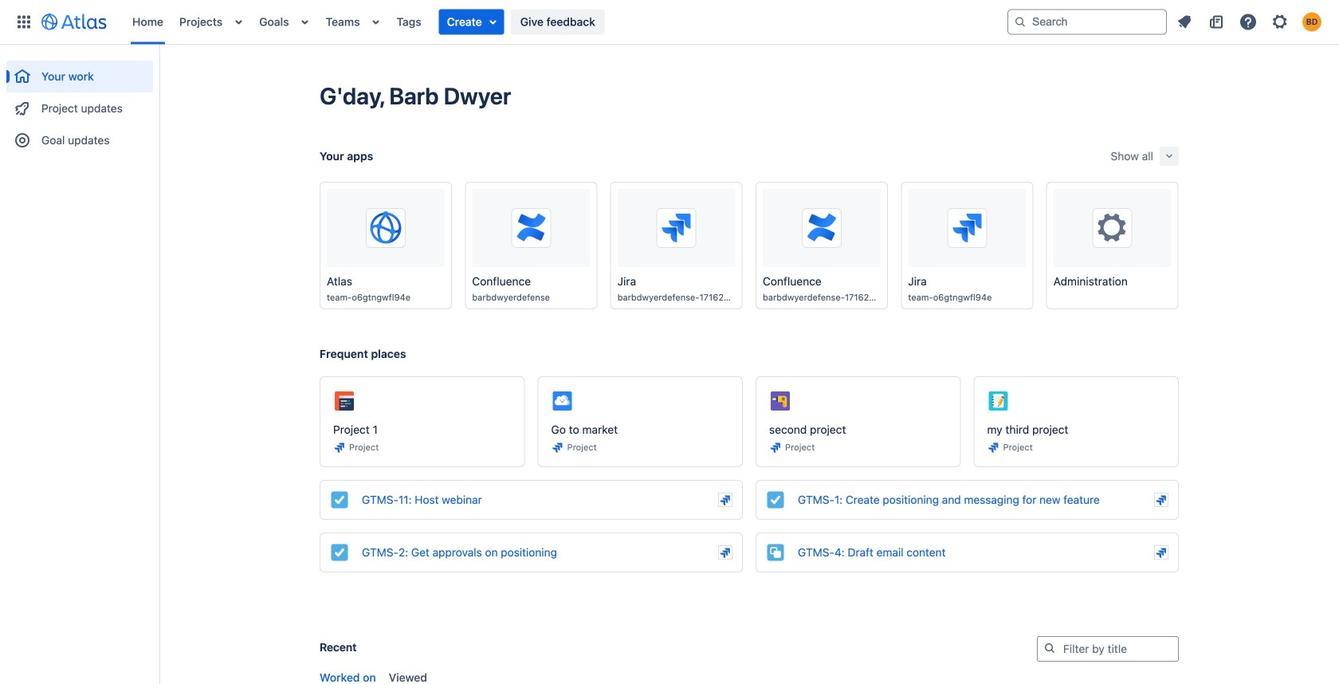Task type: locate. For each thing, give the bounding box(es) containing it.
list
[[124, 0, 1008, 44], [1170, 9, 1330, 35]]

0 horizontal spatial list
[[124, 0, 1008, 44]]

account image
[[1303, 12, 1322, 31]]

expand icon image
[[1163, 150, 1176, 163]]

None search field
[[1008, 9, 1167, 35]]

notifications image
[[1175, 12, 1194, 31]]

top element
[[10, 0, 1008, 44]]

group
[[6, 45, 153, 161]]

Filter by title field
[[1038, 638, 1178, 660]]

jira image
[[551, 441, 564, 454], [769, 441, 782, 454], [719, 494, 732, 506], [719, 546, 732, 559], [1155, 546, 1168, 559]]

1 horizontal spatial list
[[1170, 9, 1330, 35]]

jira image
[[333, 441, 346, 454], [333, 441, 346, 454], [551, 441, 564, 454], [769, 441, 782, 454], [987, 441, 1000, 454], [987, 441, 1000, 454], [719, 494, 732, 506], [1155, 494, 1168, 506], [1155, 494, 1168, 506], [719, 546, 732, 559], [1155, 546, 1168, 559]]

search image
[[1044, 642, 1056, 655]]

switch to... image
[[14, 12, 33, 31]]

list item
[[439, 9, 504, 35]]

banner
[[0, 0, 1339, 45]]

tab list
[[313, 665, 1179, 684]]

search image
[[1014, 16, 1027, 28]]



Task type: describe. For each thing, give the bounding box(es) containing it.
settings image
[[1094, 209, 1132, 247]]

settings image
[[1271, 12, 1290, 31]]

help image
[[1239, 12, 1258, 31]]

list item inside list
[[439, 9, 504, 35]]

Search field
[[1008, 9, 1167, 35]]



Task type: vqa. For each thing, say whether or not it's contained in the screenshot.
list item
yes



